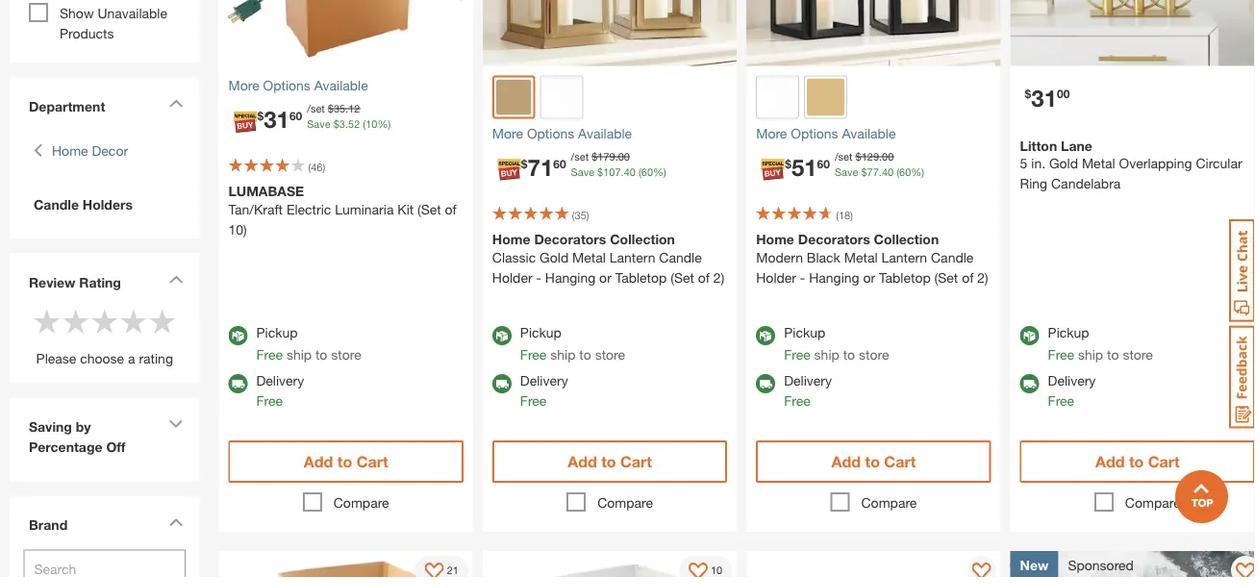 Task type: describe. For each thing, give the bounding box(es) containing it.
available for pickup image for 31
[[228, 326, 248, 345]]

candle for 51
[[931, 249, 974, 265]]

black
[[807, 249, 840, 265]]

in.
[[1031, 155, 1045, 171]]

35 inside /set $ 35 . 12 save $ 3 . 52 ( 10 %)
[[334, 102, 345, 115]]

10 inside "dropdown button"
[[711, 564, 722, 576]]

add to cart for 71
[[568, 452, 652, 471]]

12
[[348, 102, 360, 115]]

save for 51
[[835, 166, 858, 178]]

4 cart from the left
[[1148, 452, 1180, 471]]

department link
[[19, 87, 190, 126]]

more options available for 71
[[492, 125, 632, 141]]

$ left 52
[[333, 118, 339, 130]]

46
[[311, 161, 323, 174]]

more options available for 51
[[756, 125, 896, 141]]

home decor
[[52, 143, 128, 158]]

0 horizontal spatial options
[[263, 77, 310, 93]]

rating
[[139, 351, 173, 367]]

store for 71
[[595, 346, 625, 362]]

collection for 51
[[874, 231, 939, 247]]

overlapping
[[1119, 155, 1192, 171]]

1 star symbol image from the left
[[32, 307, 61, 336]]

/set for 51
[[835, 150, 853, 162]]

store for 31
[[331, 346, 361, 362]]

display image for 21
[[425, 563, 444, 577]]

$ 31 60
[[257, 105, 302, 133]]

3
[[339, 118, 345, 130]]

free for 31's available for pickup icon
[[256, 346, 283, 362]]

60 inside /set $ 129 . 00 save $ 77 . 40 ( 60 %)
[[899, 166, 911, 178]]

free for 1st available shipping "image" from the right
[[1048, 392, 1074, 408]]

pickup free ship to store for 71
[[520, 324, 625, 362]]

available shipping image for 31
[[228, 374, 248, 393]]

percentage
[[29, 439, 102, 455]]

cart for 71
[[620, 452, 652, 471]]

( inside /set $ 35 . 12 save $ 3 . 52 ( 10 %)
[[363, 118, 366, 130]]

saving by percentage off link
[[19, 407, 190, 472]]

4 delivery from the left
[[1048, 372, 1096, 388]]

modern black metal lantern candle holder - hanging or tabletop (set of 2) image
[[747, 0, 1001, 66]]

0 horizontal spatial available
[[314, 77, 368, 93]]

add for 71
[[568, 452, 597, 471]]

$ inside $ 31 60
[[257, 109, 264, 123]]

caret icon image for brand
[[169, 518, 183, 527]]

litton
[[1020, 138, 1057, 153]]

gold image
[[807, 78, 844, 116]]

( up "black"
[[836, 209, 839, 222]]

tan/kraft electric luminaria kit (set of 10) image
[[219, 0, 473, 66]]

3 star symbol image from the left
[[148, 307, 177, 336]]

- for 51
[[800, 269, 805, 285]]

by
[[76, 419, 91, 435]]

gold for decorators
[[540, 249, 569, 265]]

$ down 129
[[861, 166, 867, 178]]

electric
[[287, 201, 331, 217]]

circular
[[1196, 155, 1242, 171]]

( up electric
[[308, 161, 311, 174]]

14 in. silver aluminum scrolled candelabra image
[[1010, 551, 1255, 577]]

21 button
[[415, 556, 468, 577]]

show unavailable products link
[[60, 5, 167, 41]]

lantern for 71
[[609, 249, 655, 265]]

$ 51 60
[[785, 153, 830, 181]]

metal inside litton lane 5 in. gold metal overlapping circular ring candelabra
[[1082, 155, 1115, 171]]

%) for 31
[[377, 118, 391, 130]]

home for 71
[[492, 231, 530, 247]]

/set $ 35 . 12 save $ 3 . 52 ( 10 %)
[[307, 102, 391, 130]]

luminaria
[[335, 201, 394, 217]]

more for 51
[[756, 125, 787, 141]]

pickup free ship to store for 31
[[256, 324, 361, 362]]

add to cart for 51
[[831, 452, 916, 471]]

products
[[60, 25, 114, 41]]

( inside /set $ 179 . 00 save $ 107 . 40 ( 60 %)
[[639, 166, 641, 178]]

ship for 71
[[550, 346, 576, 362]]

pickup for 71
[[520, 324, 562, 340]]

kit
[[397, 201, 414, 217]]

(set for 51
[[934, 269, 958, 285]]

metal for 51
[[844, 249, 878, 265]]

60 inside /set $ 179 . 00 save $ 107 . 40 ( 60 %)
[[641, 166, 653, 178]]

hanging for 51
[[809, 269, 859, 285]]

5
[[1020, 155, 1028, 171]]

31 for $ 31 00
[[1031, 84, 1057, 111]]

options for 71
[[527, 125, 574, 141]]

saving
[[29, 419, 72, 435]]

free for available for pickup image
[[1048, 346, 1074, 362]]

ring
[[1020, 176, 1047, 191]]

metal for 71
[[572, 249, 606, 265]]

0 horizontal spatial candle
[[34, 196, 79, 212]]

available for 71
[[578, 125, 632, 141]]

white image
[[543, 78, 581, 116]]

$ inside $ 71 60
[[521, 157, 528, 171]]

4 ship from the left
[[1078, 346, 1103, 362]]

107
[[603, 166, 621, 178]]

free for available shipping "image" corresponding to 31
[[256, 392, 283, 408]]

classic
[[492, 249, 536, 265]]

more options available link for 51
[[756, 124, 991, 144]]

brand link
[[19, 506, 190, 550]]

department
[[29, 98, 105, 114]]

$ 31 00
[[1025, 84, 1070, 111]]

gold image
[[496, 79, 532, 115]]

compare for 31
[[334, 494, 389, 510]]

add to cart for 31
[[304, 452, 388, 471]]

$ inside $ 31 00
[[1025, 88, 1031, 101]]

available for 51
[[842, 125, 896, 141]]

1 star symbol image from the left
[[90, 307, 119, 336]]

hanging for 71
[[545, 269, 596, 285]]

129
[[861, 150, 879, 162]]

18
[[839, 209, 850, 222]]

feedback link image
[[1229, 325, 1255, 429]]

holders
[[83, 196, 133, 212]]

52
[[348, 118, 360, 130]]

electric luminaria kit in white with lumabases (10-count) image
[[483, 551, 737, 577]]

decor
[[92, 143, 128, 158]]

modern
[[756, 249, 803, 265]]

31 for $ 31 60
[[264, 105, 289, 133]]

of for 71
[[698, 269, 710, 285]]

$ 71 60
[[521, 153, 566, 181]]

available shipping image for 71
[[492, 374, 512, 393]]

available for pickup image for 51
[[756, 326, 775, 345]]

0 horizontal spatial more options available link
[[228, 76, 463, 96]]

2) for 71
[[713, 269, 724, 285]]

candelabra
[[1051, 176, 1121, 191]]

2 caret icon image from the top
[[169, 275, 183, 284]]

40 for 71
[[624, 166, 636, 178]]

free for 51 available for pickup icon
[[784, 346, 810, 362]]

/set $ 129 . 00 save $ 77 . 40 ( 60 %)
[[835, 150, 924, 178]]

choose
[[80, 351, 124, 367]]

candle for 71
[[659, 249, 702, 265]]

or for 71
[[599, 269, 611, 285]]

classic gold metal lantern candle holder - hanging or tabletop (set of 2) image
[[483, 0, 737, 66]]

) for 31
[[323, 161, 325, 174]]

collection for 71
[[610, 231, 675, 247]]

add to cart button for 71
[[492, 440, 727, 483]]

( 18 )
[[836, 209, 853, 222]]

) for 71
[[586, 209, 589, 222]]

2 star symbol image from the left
[[61, 307, 90, 336]]

1 horizontal spatial 35
[[575, 209, 586, 222]]

or for 51
[[863, 269, 875, 285]]

cart for 51
[[884, 452, 916, 471]]

add to cart button for 51
[[756, 440, 991, 483]]

4 pickup free ship to store from the left
[[1048, 324, 1153, 362]]

delivery free for 31
[[256, 372, 304, 408]]

00 inside $ 31 00
[[1057, 88, 1070, 101]]

holder for 51
[[756, 269, 796, 285]]

$ inside $ 51 60
[[785, 157, 791, 171]]



Task type: vqa. For each thing, say whether or not it's contained in the screenshot.
the Need Help? Please call us at: 1-800-HOME-DEPOT (1-800-466-3337)
no



Task type: locate. For each thing, give the bounding box(es) containing it.
of inside lumabase tan/kraft electric luminaria kit (set of 10)
[[445, 201, 457, 217]]

3 ship from the left
[[814, 346, 839, 362]]

(set for 71
[[671, 269, 694, 285]]

decorators down ( 35 )
[[534, 231, 606, 247]]

ship for 51
[[814, 346, 839, 362]]

51
[[791, 153, 817, 181]]

decorators for 51
[[798, 231, 870, 247]]

60 left 179
[[553, 157, 566, 171]]

3 compare from the left
[[861, 494, 917, 510]]

lumabase
[[228, 183, 304, 199]]

more options available link up 129
[[756, 124, 991, 144]]

holder inside the home decorators collection modern black metal lantern candle holder - hanging or tabletop (set of 2)
[[756, 269, 796, 285]]

1 ship from the left
[[286, 346, 312, 362]]

( right 77
[[897, 166, 899, 178]]

/set inside /set $ 129 . 00 save $ 77 . 40 ( 60 %)
[[835, 150, 853, 162]]

2 decorators from the left
[[798, 231, 870, 247]]

store for 51
[[859, 346, 889, 362]]

1 horizontal spatial 40
[[882, 166, 894, 178]]

collection down 77
[[874, 231, 939, 247]]

off
[[106, 439, 125, 455]]

1 horizontal spatial holder
[[756, 269, 796, 285]]

1 horizontal spatial display image
[[689, 563, 708, 577]]

sponsored
[[1068, 557, 1134, 573]]

3 display image from the left
[[972, 563, 991, 577]]

more options available link up 12
[[228, 76, 463, 96]]

hanging inside home decorators collection classic gold metal lantern candle holder - hanging or tabletop (set of 2)
[[545, 269, 596, 285]]

2 holder from the left
[[756, 269, 796, 285]]

1 add from the left
[[304, 452, 333, 471]]

more options available link up 179
[[492, 124, 727, 144]]

( right 107
[[639, 166, 641, 178]]

00 up lane
[[1057, 88, 1070, 101]]

back caret image
[[34, 141, 42, 161]]

60 right 77
[[899, 166, 911, 178]]

60 inside $ 31 60
[[289, 109, 302, 123]]

add to cart button
[[228, 440, 463, 483], [492, 440, 727, 483], [756, 440, 991, 483], [1020, 440, 1255, 483]]

candle inside home decorators collection classic gold metal lantern candle holder - hanging or tabletop (set of 2)
[[659, 249, 702, 265]]

0 horizontal spatial 00
[[618, 150, 630, 162]]

2 available shipping image from the left
[[492, 374, 512, 393]]

%) right 107
[[653, 166, 666, 178]]

saving by percentage off
[[29, 419, 125, 455]]

/set right $ 31 60
[[307, 102, 325, 115]]

2 ship from the left
[[550, 346, 576, 362]]

of inside the home decorators collection modern black metal lantern candle holder - hanging or tabletop (set of 2)
[[962, 269, 974, 285]]

lantern inside the home decorators collection modern black metal lantern candle holder - hanging or tabletop (set of 2)
[[881, 249, 927, 265]]

) up home decorators collection classic gold metal lantern candle holder - hanging or tabletop (set of 2)
[[586, 209, 589, 222]]

candle
[[34, 196, 79, 212], [659, 249, 702, 265], [931, 249, 974, 265]]

1 horizontal spatial /set
[[571, 150, 589, 162]]

2 horizontal spatial (set
[[934, 269, 958, 285]]

2 add to cart from the left
[[568, 452, 652, 471]]

1 delivery free from the left
[[256, 372, 304, 408]]

pickup
[[256, 324, 298, 340], [520, 324, 562, 340], [784, 324, 825, 340], [1048, 324, 1089, 340]]

4 add from the left
[[1095, 452, 1125, 471]]

60 for 71
[[553, 157, 566, 171]]

0 horizontal spatial )
[[323, 161, 325, 174]]

0 vertical spatial gold
[[1049, 155, 1078, 171]]

(set inside the home decorators collection modern black metal lantern candle holder - hanging or tabletop (set of 2)
[[934, 269, 958, 285]]

$ down 179
[[597, 166, 603, 178]]

free for 51 available shipping "image"
[[784, 392, 810, 408]]

free for available shipping "image" associated with 71
[[520, 392, 547, 408]]

60 inside $ 71 60
[[553, 157, 566, 171]]

caret icon image for department
[[169, 99, 183, 108]]

2 horizontal spatial more options available link
[[756, 124, 991, 144]]

0 horizontal spatial -
[[536, 269, 541, 285]]

0 horizontal spatial hanging
[[545, 269, 596, 285]]

4 delivery free from the left
[[1048, 372, 1096, 408]]

caret icon image
[[169, 99, 183, 108], [169, 275, 183, 284], [169, 420, 183, 429], [169, 518, 183, 527]]

2 display image from the left
[[689, 563, 708, 577]]

tabletop for 51
[[879, 269, 931, 285]]

10)
[[228, 221, 247, 237]]

please
[[36, 351, 76, 367]]

star symbol image up the a
[[119, 307, 148, 336]]

star symbol image
[[90, 307, 119, 336], [119, 307, 148, 336], [148, 307, 177, 336]]

0 horizontal spatial collection
[[610, 231, 675, 247]]

40 right 77
[[882, 166, 894, 178]]

cart
[[356, 452, 388, 471], [620, 452, 652, 471], [884, 452, 916, 471], [1148, 452, 1180, 471]]

or inside the home decorators collection modern black metal lantern candle holder - hanging or tabletop (set of 2)
[[863, 269, 875, 285]]

$ up lumabase
[[257, 109, 264, 123]]

caret icon image inside department link
[[169, 99, 183, 108]]

$ right $ 51 60
[[856, 150, 861, 162]]

or
[[599, 269, 611, 285], [863, 269, 875, 285]]

2 horizontal spatial available
[[842, 125, 896, 141]]

display image inside 21 dropdown button
[[425, 563, 444, 577]]

71
[[528, 153, 553, 181]]

( right 52
[[363, 118, 366, 130]]

3 pickup free ship to store from the left
[[784, 324, 889, 362]]

compare up 24 in. long black iron cathedral hearth fireplace candle holder image
[[861, 494, 917, 510]]

2 collection from the left
[[874, 231, 939, 247]]

star symbol image up please
[[32, 307, 61, 336]]

display image
[[1236, 563, 1255, 577]]

lantern down 107
[[609, 249, 655, 265]]

show unavailable products
[[60, 5, 167, 41]]

1 available shipping image from the left
[[228, 374, 248, 393]]

decorators inside the home decorators collection modern black metal lantern candle holder - hanging or tabletop (set of 2)
[[798, 231, 870, 247]]

2 2) from the left
[[977, 269, 988, 285]]

10 inside /set $ 35 . 12 save $ 3 . 52 ( 10 %)
[[366, 118, 377, 130]]

1 or from the left
[[599, 269, 611, 285]]

rating
[[79, 274, 121, 290]]

please choose a rating
[[36, 351, 173, 367]]

a
[[128, 351, 135, 367]]

metal up the candelabra
[[1082, 155, 1115, 171]]

tabletop inside home decorators collection classic gold metal lantern candle holder - hanging or tabletop (set of 2)
[[615, 269, 667, 285]]

) for 51
[[850, 209, 853, 222]]

10 button
[[679, 556, 732, 577]]

( 35 )
[[572, 209, 589, 222]]

1 horizontal spatial 10
[[711, 564, 722, 576]]

show
[[60, 5, 94, 21]]

.
[[345, 102, 348, 115], [345, 118, 348, 130], [615, 150, 618, 162], [879, 150, 882, 162], [621, 166, 624, 178], [879, 166, 882, 178]]

display image
[[425, 563, 444, 577], [689, 563, 708, 577], [972, 563, 991, 577]]

0 horizontal spatial available for pickup image
[[228, 326, 248, 345]]

3 add to cart button from the left
[[756, 440, 991, 483]]

2 horizontal spatial metal
[[1082, 155, 1115, 171]]

0 horizontal spatial tabletop
[[615, 269, 667, 285]]

2) inside home decorators collection classic gold metal lantern candle holder - hanging or tabletop (set of 2)
[[713, 269, 724, 285]]

2 horizontal spatial /set
[[835, 150, 853, 162]]

hanging down ( 35 )
[[545, 269, 596, 285]]

0 horizontal spatial 35
[[334, 102, 345, 115]]

1 vertical spatial 10
[[711, 564, 722, 576]]

179
[[598, 150, 615, 162]]

1 vertical spatial gold
[[540, 249, 569, 265]]

2 - from the left
[[800, 269, 805, 285]]

home
[[52, 143, 88, 158], [492, 231, 530, 247], [756, 231, 794, 247]]

home inside the home decorators collection modern black metal lantern candle holder - hanging or tabletop (set of 2)
[[756, 231, 794, 247]]

1 horizontal spatial %)
[[653, 166, 666, 178]]

4 compare from the left
[[1125, 494, 1181, 510]]

3 delivery free from the left
[[784, 372, 832, 408]]

caret icon image for saving by percentage off
[[169, 420, 183, 429]]

free for 71 available for pickup icon
[[520, 346, 547, 362]]

2 star symbol image from the left
[[119, 307, 148, 336]]

1 horizontal spatial home
[[492, 231, 530, 247]]

1 horizontal spatial more
[[492, 125, 523, 141]]

/set inside /set $ 35 . 12 save $ 3 . 52 ( 10 %)
[[307, 102, 325, 115]]

2 horizontal spatial of
[[962, 269, 974, 285]]

%) inside /set $ 129 . 00 save $ 77 . 40 ( 60 %)
[[911, 166, 924, 178]]

star symbol image up rating
[[148, 307, 177, 336]]

tan/kraft
[[228, 201, 283, 217]]

lane
[[1061, 138, 1092, 153]]

/set left 129
[[835, 150, 853, 162]]

add
[[304, 452, 333, 471], [568, 452, 597, 471], [831, 452, 861, 471], [1095, 452, 1125, 471]]

40 for 51
[[882, 166, 894, 178]]

home up classic
[[492, 231, 530, 247]]

2 store from the left
[[595, 346, 625, 362]]

1 lantern from the left
[[609, 249, 655, 265]]

save inside /set $ 179 . 00 save $ 107 . 40 ( 60 %)
[[571, 166, 594, 178]]

%) inside /set $ 179 . 00 save $ 107 . 40 ( 60 %)
[[653, 166, 666, 178]]

delivery for 71
[[520, 372, 568, 388]]

4 pickup from the left
[[1048, 324, 1089, 340]]

/set for 31
[[307, 102, 325, 115]]

metal down ( 35 )
[[572, 249, 606, 265]]

metal right "black"
[[844, 249, 878, 265]]

gold
[[1049, 155, 1078, 171], [540, 249, 569, 265]]

60 right 107
[[641, 166, 653, 178]]

60
[[289, 109, 302, 123], [553, 157, 566, 171], [817, 157, 830, 171], [641, 166, 653, 178], [899, 166, 911, 178]]

3 add to cart from the left
[[831, 452, 916, 471]]

3 cart from the left
[[884, 452, 916, 471]]

star symbol image up please choose a rating
[[90, 307, 119, 336]]

0 horizontal spatial 2)
[[713, 269, 724, 285]]

1 horizontal spatial available
[[578, 125, 632, 141]]

Search text field
[[24, 550, 186, 577]]

1 horizontal spatial collection
[[874, 231, 939, 247]]

lantern for 51
[[881, 249, 927, 265]]

save left 3
[[307, 118, 331, 130]]

options up $ 51 60
[[791, 125, 838, 141]]

2) for 51
[[977, 269, 988, 285]]

1 display image from the left
[[425, 563, 444, 577]]

home inside home decorators collection classic gold metal lantern candle holder - hanging or tabletop (set of 2)
[[492, 231, 530, 247]]

decorators
[[534, 231, 606, 247], [798, 231, 870, 247]]

available up 12
[[314, 77, 368, 93]]

compare up "14 in. silver aluminum scrolled candelabra" image
[[1125, 494, 1181, 510]]

3 delivery from the left
[[784, 372, 832, 388]]

delivery for 51
[[784, 372, 832, 388]]

save for 31
[[307, 118, 331, 130]]

more options available link
[[228, 76, 463, 96], [492, 124, 727, 144], [756, 124, 991, 144]]

pickup for 51
[[784, 324, 825, 340]]

2 pickup from the left
[[520, 324, 562, 340]]

1 2) from the left
[[713, 269, 724, 285]]

decorators up "black"
[[798, 231, 870, 247]]

1 horizontal spatial decorators
[[798, 231, 870, 247]]

3 pickup from the left
[[784, 324, 825, 340]]

3 add from the left
[[831, 452, 861, 471]]

00 for 51
[[882, 150, 894, 162]]

2 pickup free ship to store from the left
[[520, 324, 625, 362]]

35 left 12
[[334, 102, 345, 115]]

2 compare from the left
[[597, 494, 653, 510]]

0 vertical spatial 10
[[366, 118, 377, 130]]

2 horizontal spatial %)
[[911, 166, 924, 178]]

metal
[[1082, 155, 1115, 171], [572, 249, 606, 265], [844, 249, 878, 265]]

40 inside /set $ 129 . 00 save $ 77 . 40 ( 60 %)
[[882, 166, 894, 178]]

save left 107
[[571, 166, 594, 178]]

candle holders
[[34, 196, 133, 212]]

4 add to cart from the left
[[1095, 452, 1180, 471]]

1 horizontal spatial hanging
[[809, 269, 859, 285]]

candle inside the home decorators collection modern black metal lantern candle holder - hanging or tabletop (set of 2)
[[931, 249, 974, 265]]

1 horizontal spatial -
[[800, 269, 805, 285]]

options up $ 71 60
[[527, 125, 574, 141]]

2 horizontal spatial display image
[[972, 563, 991, 577]]

0 horizontal spatial 10
[[366, 118, 377, 130]]

%) right 77
[[911, 166, 924, 178]]

0 horizontal spatial holder
[[492, 269, 532, 285]]

display image for 10
[[689, 563, 708, 577]]

available shipping image
[[228, 374, 248, 393], [492, 374, 512, 393], [756, 374, 775, 393], [1020, 374, 1039, 393]]

00 right 129
[[882, 150, 894, 162]]

/set inside /set $ 179 . 00 save $ 107 . 40 ( 60 %)
[[571, 150, 589, 162]]

40 inside /set $ 179 . 00 save $ 107 . 40 ( 60 %)
[[624, 166, 636, 178]]

0 horizontal spatial gold
[[540, 249, 569, 265]]

delivery for 31
[[256, 372, 304, 388]]

compare up electric luminaria kit in tan with lumabases (10-count) image
[[334, 494, 389, 510]]

lantern inside home decorators collection classic gold metal lantern candle holder - hanging or tabletop (set of 2)
[[609, 249, 655, 265]]

1 vertical spatial 35
[[575, 209, 586, 222]]

1 add to cart button from the left
[[228, 440, 463, 483]]

gold for lane
[[1049, 155, 1078, 171]]

available shipping image for 51
[[756, 374, 775, 393]]

collection
[[610, 231, 675, 247], [874, 231, 939, 247]]

holder inside home decorators collection classic gold metal lantern candle holder - hanging or tabletop (set of 2)
[[492, 269, 532, 285]]

/set left 179
[[571, 150, 589, 162]]

home decorators collection modern black metal lantern candle holder - hanging or tabletop (set of 2)
[[756, 231, 988, 285]]

( inside /set $ 129 . 00 save $ 77 . 40 ( 60 %)
[[897, 166, 899, 178]]

1 cart from the left
[[356, 452, 388, 471]]

ship
[[286, 346, 312, 362], [550, 346, 576, 362], [814, 346, 839, 362], [1078, 346, 1103, 362]]

review rating link
[[29, 272, 138, 293]]

gold right classic
[[540, 249, 569, 265]]

- inside the home decorators collection modern black metal lantern candle holder - hanging or tabletop (set of 2)
[[800, 269, 805, 285]]

2 delivery from the left
[[520, 372, 568, 388]]

4 available shipping image from the left
[[1020, 374, 1039, 393]]

0 horizontal spatial of
[[445, 201, 457, 217]]

add for 31
[[304, 452, 333, 471]]

1 horizontal spatial or
[[863, 269, 875, 285]]

21
[[447, 564, 459, 576]]

home up modern
[[756, 231, 794, 247]]

2 lantern from the left
[[881, 249, 927, 265]]

available for pickup image
[[1020, 326, 1039, 345]]

hanging down "black"
[[809, 269, 859, 285]]

to
[[315, 346, 327, 362], [579, 346, 591, 362], [843, 346, 855, 362], [1107, 346, 1119, 362], [337, 452, 352, 471], [601, 452, 616, 471], [865, 452, 880, 471], [1129, 452, 1144, 471]]

more down white image
[[756, 125, 787, 141]]

2 40 from the left
[[882, 166, 894, 178]]

holder down modern
[[756, 269, 796, 285]]

3 caret icon image from the top
[[169, 420, 183, 429]]

review
[[29, 274, 75, 290]]

2 or from the left
[[863, 269, 875, 285]]

3 available shipping image from the left
[[756, 374, 775, 393]]

1 decorators from the left
[[534, 231, 606, 247]]

1 horizontal spatial )
[[586, 209, 589, 222]]

0 horizontal spatial more options available
[[228, 77, 368, 93]]

more options available
[[228, 77, 368, 93], [492, 125, 632, 141], [756, 125, 896, 141]]

( up home decorators collection classic gold metal lantern candle holder - hanging or tabletop (set of 2)
[[572, 209, 575, 222]]

2 cart from the left
[[620, 452, 652, 471]]

1 horizontal spatial metal
[[844, 249, 878, 265]]

- inside home decorators collection classic gold metal lantern candle holder - hanging or tabletop (set of 2)
[[536, 269, 541, 285]]

1 horizontal spatial save
[[571, 166, 594, 178]]

more down gold icon
[[492, 125, 523, 141]]

2 horizontal spatial available for pickup image
[[756, 326, 775, 345]]

5 in. gold metal overlapping circular ring candelabra image
[[1010, 0, 1255, 66]]

) up electric
[[323, 161, 325, 174]]

0 horizontal spatial or
[[599, 269, 611, 285]]

unavailable
[[98, 5, 167, 21]]

1 store from the left
[[331, 346, 361, 362]]

delivery
[[256, 372, 304, 388], [520, 372, 568, 388], [784, 372, 832, 388], [1048, 372, 1096, 388]]

/set for 71
[[571, 150, 589, 162]]

$ down white image
[[785, 157, 791, 171]]

%) right 52
[[377, 118, 391, 130]]

60 for 31
[[289, 109, 302, 123]]

2) inside the home decorators collection modern black metal lantern candle holder - hanging or tabletop (set of 2)
[[977, 269, 988, 285]]

more options available up $ 31 60
[[228, 77, 368, 93]]

1 collection from the left
[[610, 231, 675, 247]]

60 left 3
[[289, 109, 302, 123]]

compare for 51
[[861, 494, 917, 510]]

add to cart button for 31
[[228, 440, 463, 483]]

2 horizontal spatial 00
[[1057, 88, 1070, 101]]

2 horizontal spatial save
[[835, 166, 858, 178]]

1 horizontal spatial options
[[527, 125, 574, 141]]

-
[[536, 269, 541, 285], [800, 269, 805, 285]]

31 up litton
[[1031, 84, 1057, 111]]

add to cart
[[304, 452, 388, 471], [568, 452, 652, 471], [831, 452, 916, 471], [1095, 452, 1180, 471]]

tabletop for 71
[[615, 269, 667, 285]]

(set inside lumabase tan/kraft electric luminaria kit (set of 10)
[[417, 201, 441, 217]]

compare up electric luminaria kit in white with lumabases (10-count) 'image'
[[597, 494, 653, 510]]

$ down gold icon
[[521, 157, 528, 171]]

77
[[867, 166, 879, 178]]

home for 51
[[756, 231, 794, 247]]

1 horizontal spatial more options available
[[492, 125, 632, 141]]

new
[[1020, 557, 1049, 573]]

1 compare from the left
[[334, 494, 389, 510]]

more options available down white icon
[[492, 125, 632, 141]]

decorators inside home decorators collection classic gold metal lantern candle holder - hanging or tabletop (set of 2)
[[534, 231, 606, 247]]

2 tabletop from the left
[[879, 269, 931, 285]]

save inside /set $ 35 . 12 save $ 3 . 52 ( 10 %)
[[307, 118, 331, 130]]

)
[[323, 161, 325, 174], [586, 209, 589, 222], [850, 209, 853, 222]]

ship for 31
[[286, 346, 312, 362]]

display image inside "10" "dropdown button"
[[689, 563, 708, 577]]

4 add to cart button from the left
[[1020, 440, 1255, 483]]

0 vertical spatial 35
[[334, 102, 345, 115]]

40 right 107
[[624, 166, 636, 178]]

2 available for pickup image from the left
[[492, 326, 512, 345]]

24 in. long black iron cathedral hearth fireplace candle holder image
[[747, 551, 1001, 577]]

2 horizontal spatial )
[[850, 209, 853, 222]]

1 horizontal spatial of
[[698, 269, 710, 285]]

caret icon image inside saving by percentage off link
[[169, 420, 183, 429]]

1 tabletop from the left
[[615, 269, 667, 285]]

holder down classic
[[492, 269, 532, 285]]

caret icon image inside brand link
[[169, 518, 183, 527]]

store
[[331, 346, 361, 362], [595, 346, 625, 362], [859, 346, 889, 362], [1123, 346, 1153, 362]]

10
[[366, 118, 377, 130], [711, 564, 722, 576]]

pickup free ship to store for 51
[[784, 324, 889, 362]]

1 horizontal spatial (set
[[671, 269, 694, 285]]

0 horizontal spatial (set
[[417, 201, 441, 217]]

candle holders link
[[29, 194, 180, 215]]

00 inside /set $ 179 . 00 save $ 107 . 40 ( 60 %)
[[618, 150, 630, 162]]

1 horizontal spatial candle
[[659, 249, 702, 265]]

00 for 71
[[618, 150, 630, 162]]

%) inside /set $ 35 . 12 save $ 3 . 52 ( 10 %)
[[377, 118, 391, 130]]

more for 71
[[492, 125, 523, 141]]

cart for 31
[[356, 452, 388, 471]]

0 horizontal spatial metal
[[572, 249, 606, 265]]

of for 51
[[962, 269, 974, 285]]

collection inside home decorators collection classic gold metal lantern candle holder - hanging or tabletop (set of 2)
[[610, 231, 675, 247]]

00 inside /set $ 129 . 00 save $ 77 . 40 ( 60 %)
[[882, 150, 894, 162]]

gold inside litton lane 5 in. gold metal overlapping circular ring candelabra
[[1049, 155, 1078, 171]]

4 caret icon image from the top
[[169, 518, 183, 527]]

1 horizontal spatial 00
[[882, 150, 894, 162]]

1 40 from the left
[[624, 166, 636, 178]]

1 available for pickup image from the left
[[228, 326, 248, 345]]

decorators for 71
[[534, 231, 606, 247]]

home inside home decor link
[[52, 143, 88, 158]]

/set $ 179 . 00 save $ 107 . 40 ( 60 %)
[[571, 150, 666, 178]]

31
[[1031, 84, 1057, 111], [264, 105, 289, 133]]

delivery free for 71
[[520, 372, 568, 408]]

available for pickup image for 71
[[492, 326, 512, 345]]

1 pickup free ship to store from the left
[[256, 324, 361, 362]]

3 available for pickup image from the left
[[756, 326, 775, 345]]

collection down 107
[[610, 231, 675, 247]]

0 horizontal spatial save
[[307, 118, 331, 130]]

0 horizontal spatial home
[[52, 143, 88, 158]]

hanging
[[545, 269, 596, 285], [809, 269, 859, 285]]

lantern
[[609, 249, 655, 265], [881, 249, 927, 265]]

tabletop
[[615, 269, 667, 285], [879, 269, 931, 285]]

free
[[256, 346, 283, 362], [520, 346, 547, 362], [784, 346, 810, 362], [1048, 346, 1074, 362], [256, 392, 283, 408], [520, 392, 547, 408], [784, 392, 810, 408], [1048, 392, 1074, 408]]

gold down lane
[[1049, 155, 1078, 171]]

home right back caret icon
[[52, 143, 88, 158]]

available up 179
[[578, 125, 632, 141]]

0 horizontal spatial more
[[228, 77, 259, 93]]

00 right 179
[[618, 150, 630, 162]]

available up 129
[[842, 125, 896, 141]]

metal inside home decorators collection classic gold metal lantern candle holder - hanging or tabletop (set of 2)
[[572, 249, 606, 265]]

litton lane 5 in. gold metal overlapping circular ring candelabra
[[1020, 138, 1242, 191]]

electric luminaria kit in tan with lumabases (10-count) image
[[219, 551, 473, 577]]

0 horizontal spatial display image
[[425, 563, 444, 577]]

available for pickup image
[[228, 326, 248, 345], [492, 326, 512, 345], [756, 326, 775, 345]]

$ left 12
[[328, 102, 334, 115]]

home decor link
[[52, 141, 128, 161]]

2 hanging from the left
[[809, 269, 859, 285]]

1 horizontal spatial gold
[[1049, 155, 1078, 171]]

or inside home decorators collection classic gold metal lantern candle holder - hanging or tabletop (set of 2)
[[599, 269, 611, 285]]

%) for 71
[[653, 166, 666, 178]]

star symbol image
[[32, 307, 61, 336], [61, 307, 90, 336]]

1 delivery from the left
[[256, 372, 304, 388]]

0 horizontal spatial /set
[[307, 102, 325, 115]]

gold inside home decorators collection classic gold metal lantern candle holder - hanging or tabletop (set of 2)
[[540, 249, 569, 265]]

0 horizontal spatial decorators
[[534, 231, 606, 247]]

2 horizontal spatial more options available
[[756, 125, 896, 141]]

1 horizontal spatial 2)
[[977, 269, 988, 285]]

star symbol image down the review rating
[[61, 307, 90, 336]]

(set inside home decorators collection classic gold metal lantern candle holder - hanging or tabletop (set of 2)
[[671, 269, 694, 285]]

$ right $ 71 60
[[592, 150, 598, 162]]

metal inside the home decorators collection modern black metal lantern candle holder - hanging or tabletop (set of 2)
[[844, 249, 878, 265]]

save for 71
[[571, 166, 594, 178]]

1 horizontal spatial tabletop
[[879, 269, 931, 285]]

%)
[[377, 118, 391, 130], [653, 166, 666, 178], [911, 166, 924, 178]]

live chat image
[[1229, 219, 1255, 322]]

more up $ 31 60
[[228, 77, 259, 93]]

1 - from the left
[[536, 269, 541, 285]]

lantern right "black"
[[881, 249, 927, 265]]

) up the home decorators collection modern black metal lantern candle holder - hanging or tabletop (set of 2)
[[850, 209, 853, 222]]

4 store from the left
[[1123, 346, 1153, 362]]

1 add to cart from the left
[[304, 452, 388, 471]]

0 horizontal spatial 31
[[264, 105, 289, 133]]

delivery free for 51
[[784, 372, 832, 408]]

3 store from the left
[[859, 346, 889, 362]]

1 holder from the left
[[492, 269, 532, 285]]

35 up home decorators collection classic gold metal lantern candle holder - hanging or tabletop (set of 2)
[[575, 209, 586, 222]]

2 add from the left
[[568, 452, 597, 471]]

more options available down gold image
[[756, 125, 896, 141]]

60 inside $ 51 60
[[817, 157, 830, 171]]

/set
[[307, 102, 325, 115], [571, 150, 589, 162], [835, 150, 853, 162]]

40
[[624, 166, 636, 178], [882, 166, 894, 178]]

pickup free ship to store
[[256, 324, 361, 362], [520, 324, 625, 362], [784, 324, 889, 362], [1048, 324, 1153, 362]]

2 delivery free from the left
[[520, 372, 568, 408]]

0 horizontal spatial 40
[[624, 166, 636, 178]]

options up $ 31 60
[[263, 77, 310, 93]]

delivery free
[[256, 372, 304, 408], [520, 372, 568, 408], [784, 372, 832, 408], [1048, 372, 1096, 408]]

tabletop inside the home decorators collection modern black metal lantern candle holder - hanging or tabletop (set of 2)
[[879, 269, 931, 285]]

- for 71
[[536, 269, 541, 285]]

home decorators collection classic gold metal lantern candle holder - hanging or tabletop (set of 2)
[[492, 231, 724, 285]]

60 left 129
[[817, 157, 830, 171]]

2 horizontal spatial options
[[791, 125, 838, 141]]

brand
[[29, 517, 68, 533]]

white image
[[759, 78, 796, 116]]

save left 77
[[835, 166, 858, 178]]

review rating
[[29, 274, 121, 290]]

31 left 3
[[264, 105, 289, 133]]

( 46 )
[[308, 161, 325, 174]]

60 for 51
[[817, 157, 830, 171]]

1 pickup from the left
[[256, 324, 298, 340]]

pickup for 31
[[256, 324, 298, 340]]

more
[[228, 77, 259, 93], [492, 125, 523, 141], [756, 125, 787, 141]]

1 horizontal spatial 31
[[1031, 84, 1057, 111]]

compare for 71
[[597, 494, 653, 510]]

2 horizontal spatial more
[[756, 125, 787, 141]]

%) for 51
[[911, 166, 924, 178]]

lumabase tan/kraft electric luminaria kit (set of 10)
[[228, 183, 457, 237]]

of inside home decorators collection classic gold metal lantern candle holder - hanging or tabletop (set of 2)
[[698, 269, 710, 285]]

hanging inside the home decorators collection modern black metal lantern candle holder - hanging or tabletop (set of 2)
[[809, 269, 859, 285]]

1 caret icon image from the top
[[169, 99, 183, 108]]

more options available link for 71
[[492, 124, 727, 144]]

0 horizontal spatial %)
[[377, 118, 391, 130]]

$ up litton
[[1025, 88, 1031, 101]]

0 horizontal spatial lantern
[[609, 249, 655, 265]]

options for 51
[[791, 125, 838, 141]]

save inside /set $ 129 . 00 save $ 77 . 40 ( 60 %)
[[835, 166, 858, 178]]

2 add to cart button from the left
[[492, 440, 727, 483]]

2 horizontal spatial candle
[[931, 249, 974, 265]]

1 horizontal spatial more options available link
[[492, 124, 727, 144]]

1 hanging from the left
[[545, 269, 596, 285]]

holder for 71
[[492, 269, 532, 285]]

options
[[263, 77, 310, 93], [527, 125, 574, 141], [791, 125, 838, 141]]

save
[[307, 118, 331, 130], [571, 166, 594, 178], [835, 166, 858, 178]]

1 horizontal spatial lantern
[[881, 249, 927, 265]]

2 horizontal spatial home
[[756, 231, 794, 247]]

collection inside the home decorators collection modern black metal lantern candle holder - hanging or tabletop (set of 2)
[[874, 231, 939, 247]]

35
[[334, 102, 345, 115], [575, 209, 586, 222]]

1 horizontal spatial available for pickup image
[[492, 326, 512, 345]]



